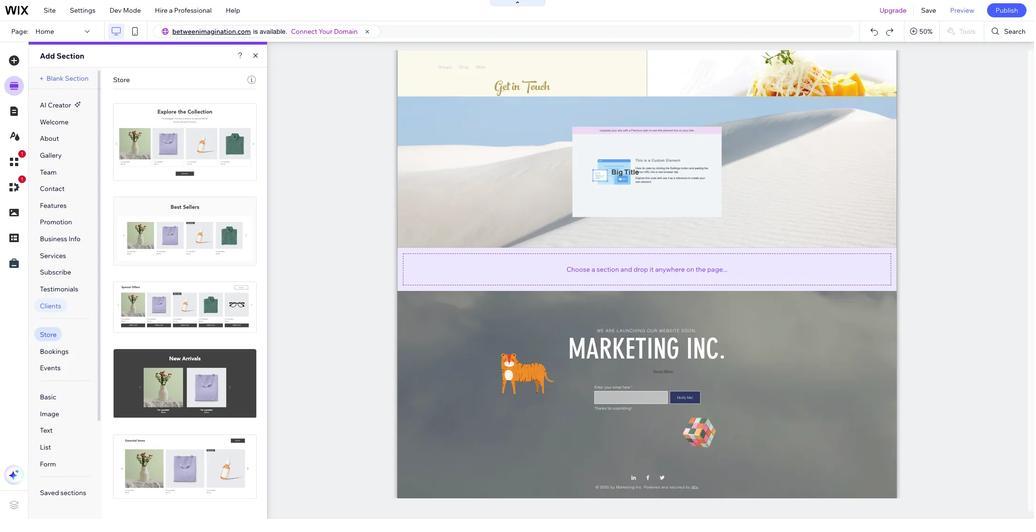 Task type: vqa. For each thing, say whether or not it's contained in the screenshot.
top Store
yes



Task type: describe. For each thing, give the bounding box(es) containing it.
search
[[1005, 27, 1026, 36]]

tools button
[[940, 21, 985, 42]]

choose
[[567, 265, 591, 274]]

welcome
[[40, 118, 69, 126]]

1 for 1st 1 button from the bottom
[[21, 177, 24, 182]]

dev mode
[[110, 6, 141, 15]]

a for section
[[592, 265, 596, 274]]

save button
[[915, 0, 944, 21]]

business
[[40, 235, 67, 243]]

preview
[[951, 6, 975, 15]]

info
[[69, 235, 81, 243]]

1 vertical spatial store
[[40, 331, 57, 339]]

a for professional
[[169, 6, 173, 15]]

page...
[[708, 265, 728, 274]]

about
[[40, 134, 59, 143]]

basic
[[40, 393, 56, 402]]

blank
[[47, 74, 64, 83]]

search button
[[985, 21, 1035, 42]]

events
[[40, 364, 61, 373]]

section for blank section
[[65, 74, 89, 83]]

site
[[44, 6, 56, 15]]

saved sections
[[40, 489, 86, 498]]

business info
[[40, 235, 81, 243]]

form
[[40, 460, 56, 469]]

1 1 button from the top
[[4, 150, 26, 172]]

preview button
[[944, 0, 982, 21]]

professional
[[174, 6, 212, 15]]

hire
[[155, 6, 168, 15]]

the
[[696, 265, 706, 274]]

on
[[687, 265, 695, 274]]

1 for 1st 1 button from the top of the page
[[21, 151, 24, 157]]

mode
[[123, 6, 141, 15]]

add section
[[40, 51, 84, 61]]

connect
[[291, 27, 317, 36]]

drop
[[634, 265, 649, 274]]

saved
[[40, 489, 59, 498]]

is available. connect your domain
[[253, 27, 358, 36]]

choose a section and drop it anywhere on the page...
[[567, 265, 728, 274]]

publish button
[[988, 3, 1027, 17]]



Task type: locate. For each thing, give the bounding box(es) containing it.
1 1 from the top
[[21, 151, 24, 157]]

section
[[597, 265, 620, 274]]

contact
[[40, 185, 65, 193]]

0 vertical spatial 1 button
[[4, 150, 26, 172]]

store
[[113, 76, 130, 84], [40, 331, 57, 339]]

50%
[[920, 27, 933, 36]]

upgrade
[[880, 6, 907, 15]]

your
[[319, 27, 333, 36]]

text
[[40, 427, 53, 435]]

section
[[57, 51, 84, 61], [65, 74, 89, 83]]

dev
[[110, 6, 122, 15]]

a
[[169, 6, 173, 15], [592, 265, 596, 274]]

home
[[36, 27, 54, 36]]

blank section
[[47, 74, 89, 83]]

promotion
[[40, 218, 72, 227]]

is
[[253, 28, 258, 35]]

clients
[[40, 302, 61, 310]]

0 vertical spatial store
[[113, 76, 130, 84]]

gallery
[[40, 151, 62, 160]]

a left section
[[592, 265, 596, 274]]

features
[[40, 201, 67, 210]]

1 vertical spatial 1
[[21, 177, 24, 182]]

1 vertical spatial section
[[65, 74, 89, 83]]

0 horizontal spatial store
[[40, 331, 57, 339]]

bookings
[[40, 347, 69, 356]]

help
[[226, 6, 240, 15]]

betweenimagination.com
[[172, 27, 251, 36]]

1 vertical spatial 1 button
[[4, 176, 26, 197]]

2 1 from the top
[[21, 177, 24, 182]]

1 button
[[4, 150, 26, 172], [4, 176, 26, 197]]

1
[[21, 151, 24, 157], [21, 177, 24, 182]]

50% button
[[905, 21, 940, 42]]

2 1 button from the top
[[4, 176, 26, 197]]

and
[[621, 265, 633, 274]]

ai creator
[[40, 101, 71, 109]]

section up blank section at the top
[[57, 51, 84, 61]]

save
[[922, 6, 937, 15]]

section right blank
[[65, 74, 89, 83]]

list
[[40, 443, 51, 452]]

1 horizontal spatial store
[[113, 76, 130, 84]]

section for add section
[[57, 51, 84, 61]]

anywhere
[[656, 265, 685, 274]]

0 vertical spatial section
[[57, 51, 84, 61]]

domain
[[334, 27, 358, 36]]

0 horizontal spatial a
[[169, 6, 173, 15]]

1 horizontal spatial a
[[592, 265, 596, 274]]

ai
[[40, 101, 46, 109]]

creator
[[48, 101, 71, 109]]

hire a professional
[[155, 6, 212, 15]]

publish
[[996, 6, 1019, 15]]

1 vertical spatial a
[[592, 265, 596, 274]]

tools
[[960, 27, 976, 36]]

services
[[40, 252, 66, 260]]

testimonials
[[40, 285, 78, 294]]

add
[[40, 51, 55, 61]]

0 vertical spatial a
[[169, 6, 173, 15]]

available.
[[260, 28, 287, 35]]

team
[[40, 168, 57, 176]]

a right hire at the left
[[169, 6, 173, 15]]

0 vertical spatial 1
[[21, 151, 24, 157]]

it
[[650, 265, 654, 274]]

subscribe
[[40, 268, 71, 277]]

settings
[[70, 6, 96, 15]]

image
[[40, 410, 59, 418]]

sections
[[61, 489, 86, 498]]



